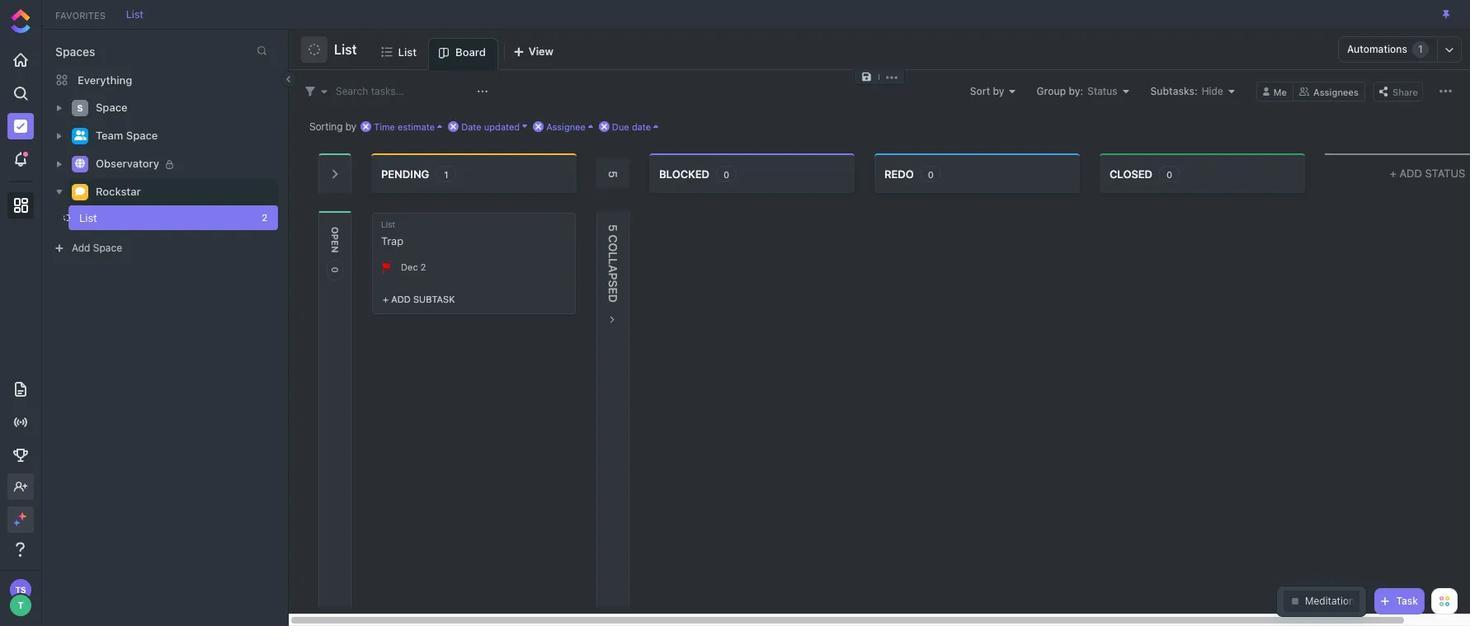 Task type: describe. For each thing, give the bounding box(es) containing it.
list up trap
[[381, 220, 395, 229]]

spaces link
[[42, 45, 95, 59]]

by:
[[1069, 85, 1084, 97]]

redo
[[885, 167, 914, 180]]

5 c o l l a p s e d
[[607, 225, 621, 303]]

by for sorting by
[[346, 120, 357, 132]]

group by: status
[[1037, 85, 1118, 97]]

sort
[[970, 85, 991, 97]]

0 horizontal spatial p
[[330, 234, 341, 240]]

user group image
[[74, 131, 86, 141]]

0 vertical spatial 2
[[262, 212, 267, 223]]

1 vertical spatial add
[[72, 242, 90, 254]]

dec 2 button
[[401, 261, 430, 275]]

list button
[[328, 31, 357, 68]]

date updated
[[461, 121, 520, 132]]

1 l from the top
[[607, 252, 621, 258]]

0 for blocked
[[724, 169, 730, 180]]

view button
[[506, 38, 561, 70]]

board
[[456, 45, 486, 59]]

space for team space
[[126, 129, 158, 142]]

subtasks: hide
[[1151, 85, 1224, 97]]

space link
[[96, 95, 267, 121]]

me
[[1274, 86, 1288, 97]]

2 l from the top
[[607, 258, 621, 265]]

team space link
[[96, 123, 267, 149]]

due
[[612, 121, 629, 132]]

0 vertical spatial space
[[96, 101, 128, 114]]

rockstar link
[[96, 179, 267, 206]]

hide
[[1202, 85, 1224, 97]]

0 vertical spatial e
[[330, 240, 341, 246]]

updated
[[484, 121, 520, 132]]

sort by
[[970, 85, 1005, 97]]

sparkle svg 2 image
[[13, 520, 19, 526]]

1 vertical spatial list link
[[398, 38, 423, 69]]

me button
[[1257, 81, 1294, 101]]

estimate
[[398, 121, 435, 132]]

observatory
[[96, 157, 159, 170]]

s
[[607, 280, 621, 288]]

1 for automations
[[1419, 43, 1424, 55]]

status for group by: status
[[1088, 85, 1118, 97]]

ts
[[15, 585, 26, 595]]

trap
[[381, 234, 404, 248]]

comment image
[[75, 187, 85, 197]]

group
[[1037, 85, 1066, 97]]

1 horizontal spatial e
[[607, 288, 621, 295]]

search tasks...
[[336, 85, 405, 97]]

share
[[1393, 86, 1419, 97]]

Search tasks... text field
[[336, 80, 473, 103]]

blocked
[[659, 167, 710, 180]]

add for + add subtask
[[391, 293, 411, 304]]

automations
[[1348, 43, 1408, 55]]

status for + add status
[[1426, 166, 1466, 180]]

everything
[[78, 73, 132, 86]]

sorting by
[[310, 120, 357, 132]]

pending
[[381, 167, 429, 180]]

a
[[607, 265, 621, 273]]



Task type: vqa. For each thing, say whether or not it's contained in the screenshot.
1
yes



Task type: locate. For each thing, give the bounding box(es) containing it.
0 for closed
[[1167, 169, 1173, 180]]

subtask
[[413, 293, 455, 304]]

0 horizontal spatial status
[[1088, 85, 1118, 97]]

0 vertical spatial p
[[330, 234, 341, 240]]

e down a
[[607, 288, 621, 295]]

+ for + add subtask
[[383, 293, 389, 304]]

tasks...
[[371, 85, 405, 97]]

2 vertical spatial add
[[391, 293, 411, 304]]

+ down share button
[[1391, 166, 1397, 180]]

1 vertical spatial by
[[346, 120, 357, 132]]

space up team
[[96, 101, 128, 114]]

1 right pending
[[444, 169, 449, 180]]

5 for 5
[[607, 171, 621, 178]]

0 down n
[[330, 267, 341, 273]]

add down share
[[1400, 166, 1423, 180]]

+ add status
[[1391, 166, 1466, 180]]

o
[[330, 227, 341, 234]]

5
[[607, 171, 621, 178], [607, 225, 621, 232]]

1 right automations
[[1419, 43, 1424, 55]]

1
[[1419, 43, 1424, 55], [444, 169, 449, 180]]

2 inside dec 2 dropdown button
[[421, 261, 426, 272]]

assignees button
[[1294, 81, 1366, 101]]

dec 2
[[401, 261, 426, 272]]

c
[[607, 235, 621, 243]]

5 up c
[[607, 225, 621, 232]]

list inside button
[[334, 42, 357, 57]]

0 vertical spatial list link
[[118, 8, 152, 20]]

t
[[18, 600, 24, 611]]

o
[[607, 243, 621, 252]]

sparkle svg 1 image
[[18, 513, 26, 521]]

1 horizontal spatial 1
[[1419, 43, 1424, 55]]

l down o in the left of the page
[[607, 258, 621, 265]]

1 vertical spatial 5
[[607, 225, 621, 232]]

time estimate
[[374, 121, 435, 132]]

due date
[[612, 121, 651, 132]]

0 vertical spatial 1
[[1419, 43, 1424, 55]]

board link
[[456, 39, 493, 69]]

list link up search tasks... text box
[[398, 38, 423, 69]]

1 horizontal spatial 2
[[421, 261, 426, 272]]

sorting
[[310, 120, 343, 132]]

space for add space
[[93, 242, 122, 254]]

list
[[126, 8, 144, 20], [334, 42, 357, 57], [398, 45, 417, 58], [79, 211, 97, 224], [381, 220, 395, 229]]

by right sort
[[993, 85, 1005, 97]]

status down view settings element
[[1426, 166, 1466, 180]]

5 down due
[[607, 171, 621, 178]]

assignee
[[547, 121, 586, 132]]

observatory link
[[96, 151, 267, 177]]

by
[[993, 85, 1005, 97], [346, 120, 357, 132]]

e down o
[[330, 240, 341, 246]]

+
[[1391, 166, 1397, 180], [383, 293, 389, 304]]

0 horizontal spatial add
[[72, 242, 90, 254]]

1 vertical spatial 2
[[421, 261, 426, 272]]

by for sort by
[[993, 85, 1005, 97]]

0 horizontal spatial +
[[383, 293, 389, 304]]

2 horizontal spatial add
[[1400, 166, 1423, 180]]

p up n
[[330, 234, 341, 240]]

2 vertical spatial space
[[93, 242, 122, 254]]

2
[[262, 212, 267, 223], [421, 261, 426, 272]]

1 vertical spatial space
[[126, 129, 158, 142]]

sort by button
[[970, 85, 1016, 97]]

1 for pending
[[444, 169, 449, 180]]

assignees
[[1314, 86, 1359, 97]]

closed
[[1110, 167, 1153, 180]]

0 right blocked
[[724, 169, 730, 180]]

add left the subtask
[[391, 293, 411, 304]]

date
[[461, 121, 482, 132]]

0 horizontal spatial 1
[[444, 169, 449, 180]]

space down rockstar
[[93, 242, 122, 254]]

0 horizontal spatial 2
[[262, 212, 267, 223]]

status right the by:
[[1088, 85, 1118, 97]]

spaces
[[55, 45, 95, 59]]

1 vertical spatial 1
[[444, 169, 449, 180]]

0 vertical spatial +
[[1391, 166, 1397, 180]]

1 vertical spatial e
[[607, 288, 621, 295]]

0 horizontal spatial e
[[330, 240, 341, 246]]

0 right redo
[[928, 169, 934, 180]]

1 vertical spatial +
[[383, 293, 389, 304]]

1 vertical spatial p
[[607, 273, 621, 280]]

1 horizontal spatial status
[[1426, 166, 1466, 180]]

task
[[1397, 595, 1419, 607]]

team
[[96, 129, 123, 142]]

date
[[632, 121, 651, 132]]

list link
[[118, 8, 152, 20], [398, 38, 423, 69], [41, 206, 251, 230]]

rockstar
[[96, 185, 141, 198]]

0 vertical spatial add
[[1400, 166, 1423, 180]]

dec
[[401, 261, 418, 272]]

1 horizontal spatial p
[[607, 273, 621, 280]]

0 for o p e n
[[330, 267, 341, 273]]

2 5 from the top
[[607, 225, 621, 232]]

+ add subtask
[[383, 293, 455, 304]]

view
[[529, 45, 554, 58]]

list down comment icon
[[79, 211, 97, 224]]

space
[[96, 101, 128, 114], [126, 129, 158, 142], [93, 242, 122, 254]]

d
[[607, 295, 621, 303]]

l up a
[[607, 252, 621, 258]]

list link down rockstar
[[41, 206, 251, 230]]

1 5 from the top
[[607, 171, 621, 178]]

+ for + add status
[[1391, 166, 1397, 180]]

add
[[1400, 166, 1423, 180], [72, 242, 90, 254], [391, 293, 411, 304]]

everything link
[[42, 67, 288, 93]]

time
[[374, 121, 395, 132]]

list up search
[[334, 42, 357, 57]]

add down comment icon
[[72, 242, 90, 254]]

n
[[330, 246, 341, 253]]

0 for redo
[[928, 169, 934, 180]]

0 vertical spatial by
[[993, 85, 1005, 97]]

ts t
[[15, 585, 26, 611]]

0 horizontal spatial by
[[346, 120, 357, 132]]

globe image
[[75, 159, 85, 169]]

view settings element
[[1436, 81, 1457, 102]]

1 horizontal spatial by
[[993, 85, 1005, 97]]

list up search tasks... text box
[[398, 45, 417, 58]]

0 vertical spatial status
[[1088, 85, 1118, 97]]

5 for 5 c o l l a p s e d
[[607, 225, 621, 232]]

1 vertical spatial status
[[1426, 166, 1466, 180]]

subtasks:
[[1151, 85, 1198, 97]]

list right favorites
[[126, 8, 144, 20]]

search
[[336, 85, 368, 97]]

1 horizontal spatial add
[[391, 293, 411, 304]]

add space
[[72, 242, 122, 254]]

view settings image
[[1440, 85, 1453, 97]]

1 horizontal spatial +
[[1391, 166, 1397, 180]]

by right sorting
[[346, 120, 357, 132]]

0 vertical spatial 5
[[607, 171, 621, 178]]

add for + add status
[[1400, 166, 1423, 180]]

0 right 'closed'
[[1167, 169, 1173, 180]]

0
[[724, 169, 730, 180], [928, 169, 934, 180], [1167, 169, 1173, 180], [330, 267, 341, 273]]

+ left the subtask
[[383, 293, 389, 304]]

l
[[607, 252, 621, 258], [607, 258, 621, 265]]

p up d at the top
[[607, 273, 621, 280]]

space up the observatory
[[126, 129, 158, 142]]

share button
[[1374, 81, 1424, 101]]

p
[[330, 234, 341, 240], [607, 273, 621, 280]]

list link right favorites
[[118, 8, 152, 20]]

o p e n
[[330, 227, 341, 253]]

e
[[330, 240, 341, 246], [607, 288, 621, 295]]

status
[[1088, 85, 1118, 97], [1426, 166, 1466, 180]]

favorites
[[55, 9, 106, 20]]

team space
[[96, 129, 158, 142]]

2 vertical spatial list link
[[41, 206, 251, 230]]



